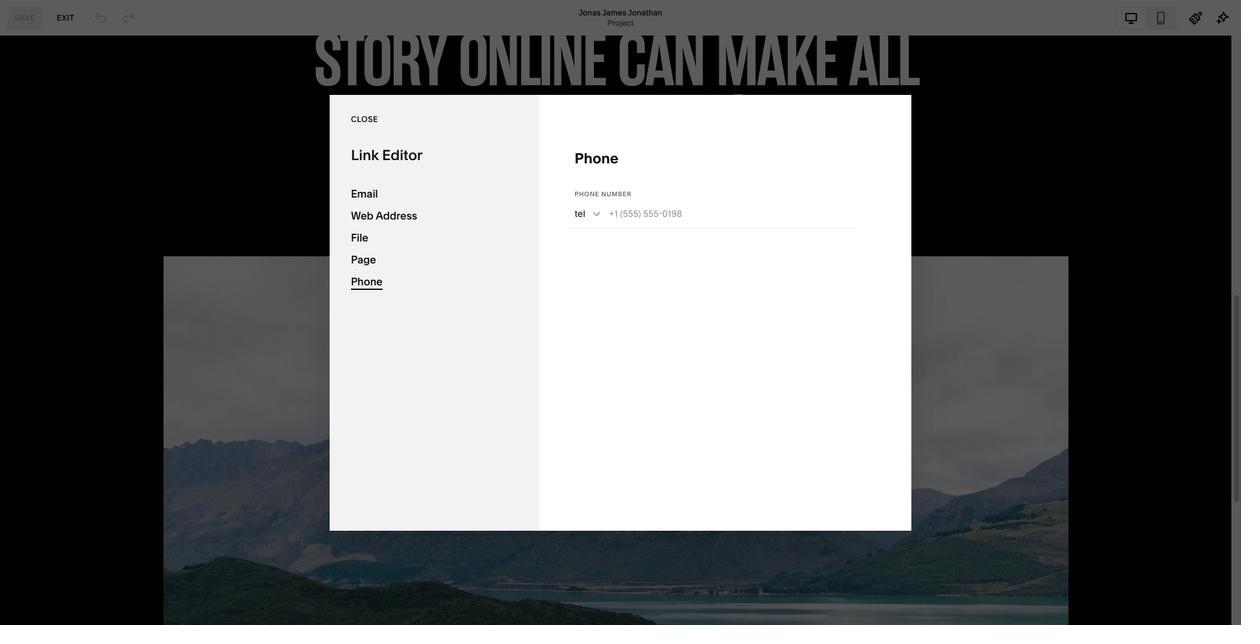 Task type: vqa. For each thing, say whether or not it's contained in the screenshot.
the topmost "your"
no



Task type: locate. For each thing, give the bounding box(es) containing it.
link editor
[[351, 146, 423, 164]]

page
[[351, 253, 376, 266]]

tel button
[[568, 199, 609, 229]]

phone up 'tel' dropdown button
[[575, 190, 600, 198]]

save button
[[7, 6, 42, 29]]

grid grid
[[0, 87, 256, 616]]

email link
[[351, 183, 518, 205]]

jonathan
[[628, 7, 663, 17]]

phone link
[[351, 271, 518, 293]]

phone down page
[[351, 275, 383, 288]]

web address link
[[351, 205, 518, 227]]

jonas james jonathan project
[[579, 7, 663, 27]]

tab list
[[1117, 7, 1176, 28]]

close button
[[351, 108, 378, 131]]

dialog
[[330, 95, 912, 531]]

chevron small down light icon image
[[592, 209, 602, 219]]

web
[[351, 209, 374, 222]]

phone
[[575, 150, 619, 167], [575, 190, 600, 198], [351, 275, 383, 288]]

save
[[14, 13, 35, 22]]

james
[[602, 7, 627, 17]]

number
[[601, 190, 632, 198]]

phone up phone number
[[575, 150, 619, 167]]

tel
[[575, 208, 585, 220]]

1 vertical spatial phone
[[575, 190, 600, 198]]



Task type: describe. For each thing, give the bounding box(es) containing it.
close
[[351, 114, 378, 124]]

0 vertical spatial phone
[[575, 150, 619, 167]]

jonas
[[579, 7, 601, 17]]

2 vertical spatial phone
[[351, 275, 383, 288]]

+1 (555) 555-0198 telephone field
[[609, 199, 853, 228]]

dialog containing link editor
[[330, 95, 912, 531]]

email
[[351, 187, 378, 200]]

file link
[[351, 227, 518, 249]]

file
[[351, 231, 368, 244]]

web address
[[351, 209, 417, 222]]

exit
[[57, 13, 74, 22]]

page link
[[351, 249, 518, 271]]

website
[[25, 23, 60, 33]]

project
[[608, 18, 634, 27]]

exit button
[[50, 6, 82, 29]]

address
[[376, 209, 417, 222]]

link
[[351, 146, 379, 164]]

phone number
[[575, 190, 632, 198]]

editor
[[382, 146, 423, 164]]

website button
[[0, 14, 75, 43]]



